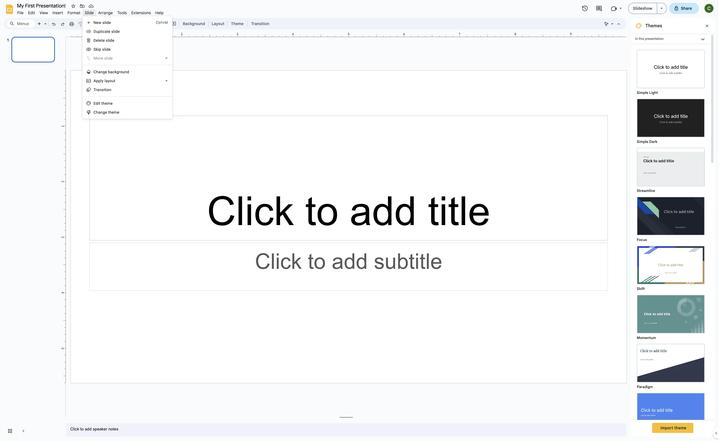 Task type: describe. For each thing, give the bounding box(es) containing it.
insert
[[52, 10, 63, 15]]

themes application
[[0, 0, 719, 441]]

slide menu item
[[83, 9, 96, 16]]

share
[[681, 6, 692, 11]]

move slide v element
[[93, 56, 114, 60]]

mo
[[93, 56, 99, 60]]

focus
[[637, 237, 647, 242]]

insert menu item
[[50, 9, 65, 16]]

menu inside themes application
[[83, 0, 172, 315]]

extensions
[[131, 10, 151, 15]]

arrange menu item
[[96, 9, 115, 16]]

n ew slide
[[93, 20, 111, 25]]

file
[[17, 10, 24, 15]]

► for a pply layout
[[165, 79, 168, 82]]

share button
[[669, 3, 699, 14]]

Simple Light radio
[[634, 47, 708, 441]]

file menu item
[[15, 9, 26, 16]]

d e lete slide
[[93, 38, 114, 43]]

Focus radio
[[634, 194, 708, 243]]

s
[[93, 47, 96, 52]]

menu bar inside menu bar banner
[[15, 7, 166, 16]]

shift
[[637, 287, 645, 291]]

pply
[[96, 79, 103, 83]]

slide right lete
[[106, 38, 114, 43]]

► for e slide
[[165, 57, 168, 60]]

mode and view toolbar
[[602, 18, 623, 29]]

d for uplicate
[[93, 29, 96, 34]]

slide
[[85, 10, 94, 15]]

Menus field
[[7, 20, 35, 28]]

change b ackground
[[93, 70, 129, 74]]

background button
[[180, 20, 207, 28]]

ctrl+m
[[156, 20, 168, 25]]

theme button
[[229, 20, 246, 28]]

streamline
[[637, 188, 655, 193]]

e inside menu item
[[101, 56, 103, 60]]

b
[[108, 70, 110, 74]]

duplicate slide d element
[[93, 29, 121, 34]]

import theme
[[661, 426, 686, 431]]

main toolbar
[[35, 20, 272, 28]]

import theme button
[[652, 423, 693, 433]]

themes
[[645, 23, 662, 29]]

format menu item
[[65, 9, 83, 16]]

edit theme m element
[[93, 101, 114, 106]]

a pply layout
[[93, 79, 115, 83]]

edit menu item
[[26, 9, 37, 16]]

menu item containing mo
[[86, 55, 168, 61]]

edit the m e
[[93, 101, 113, 106]]

layout button
[[210, 20, 226, 28]]

s kip slide
[[93, 47, 111, 52]]

slideshow
[[633, 6, 652, 11]]

layout
[[105, 79, 115, 83]]

presentation
[[645, 37, 664, 41]]

t
[[93, 88, 96, 92]]

transition r element
[[93, 88, 113, 92]]

Material radio
[[634, 390, 708, 439]]

import
[[661, 426, 673, 431]]

2 vertical spatial e
[[110, 101, 113, 106]]

change t heme
[[93, 110, 119, 115]]

this
[[639, 37, 644, 41]]

Rename text field
[[15, 2, 69, 9]]

slide for d uplicate slide
[[111, 29, 120, 34]]



Task type: vqa. For each thing, say whether or not it's contained in the screenshot.


Task type: locate. For each thing, give the bounding box(es) containing it.
background
[[183, 21, 205, 26]]

simple dark
[[637, 139, 657, 144]]

menu bar
[[15, 7, 166, 16]]

slide inside menu item
[[104, 56, 113, 60]]

1 horizontal spatial e
[[101, 56, 103, 60]]

e
[[96, 38, 98, 43], [101, 56, 103, 60], [110, 101, 113, 106]]

format
[[67, 10, 80, 15]]

menu containing n
[[83, 0, 172, 315]]

dark
[[649, 139, 657, 144]]

change
[[93, 70, 107, 74], [93, 110, 107, 115]]

tools menu item
[[115, 9, 129, 16]]

skip slide s element
[[93, 47, 112, 52]]

change left b
[[93, 70, 107, 74]]

navigation inside themes application
[[0, 31, 61, 441]]

2 change from the top
[[93, 110, 107, 115]]

presentation options image
[[660, 8, 663, 9]]

menu bar containing file
[[15, 7, 166, 16]]

in this presentation
[[635, 37, 664, 41]]

simple left 'light'
[[637, 90, 648, 95]]

themes section
[[631, 18, 715, 441]]

slide right uplicate
[[111, 29, 120, 34]]

material image
[[637, 394, 704, 431]]

slide for s kip slide
[[102, 47, 111, 52]]

view menu item
[[37, 9, 50, 16]]

1 change from the top
[[93, 70, 107, 74]]

change background b element
[[93, 70, 131, 74]]

1 vertical spatial e
[[101, 56, 103, 60]]

menu
[[83, 0, 172, 315]]

r
[[96, 88, 97, 92]]

live pointer settings image
[[610, 20, 613, 22]]

change theme t element
[[93, 110, 121, 115]]

view
[[40, 10, 48, 15]]

a
[[93, 79, 96, 83]]

navigation
[[0, 31, 61, 441]]

in this presentation tab
[[631, 34, 710, 44]]

new slide with layout image
[[43, 20, 47, 22]]

simple
[[637, 90, 648, 95], [637, 139, 648, 144]]

uplicate
[[96, 29, 110, 34]]

change for change t heme
[[93, 110, 107, 115]]

0 vertical spatial change
[[93, 70, 107, 74]]

2 d from the top
[[93, 38, 96, 43]]

1 vertical spatial d
[[93, 38, 96, 43]]

► inside menu item
[[165, 57, 168, 60]]

Streamline radio
[[634, 145, 708, 194]]

ew
[[96, 20, 101, 25]]

1 vertical spatial ►
[[165, 79, 168, 82]]

m
[[107, 101, 110, 106]]

edit left 'the'
[[93, 101, 100, 106]]

1 horizontal spatial edit
[[93, 101, 100, 106]]

help
[[155, 10, 164, 15]]

e up kip
[[96, 38, 98, 43]]

1 vertical spatial simple
[[637, 139, 648, 144]]

2 ► from the top
[[165, 79, 168, 82]]

edit inside menu item
[[28, 10, 35, 15]]

change for change b ackground
[[93, 70, 107, 74]]

option group containing simple light
[[631, 44, 710, 441]]

n
[[93, 20, 96, 25]]

edit for edit the m e
[[93, 101, 100, 106]]

t r ansition
[[93, 88, 111, 92]]

0 horizontal spatial edit
[[28, 10, 35, 15]]

arrange
[[98, 10, 113, 15]]

option group inside the themes section
[[631, 44, 710, 441]]

transition
[[251, 21, 269, 26]]

ackground
[[110, 70, 129, 74]]

0 vertical spatial edit
[[28, 10, 35, 15]]

light
[[649, 90, 658, 95]]

apply layout a element
[[93, 79, 117, 83]]

0 vertical spatial d
[[93, 29, 96, 34]]

0 vertical spatial e
[[96, 38, 98, 43]]

transition button
[[249, 20, 272, 28]]

d left lete
[[93, 38, 96, 43]]

1 vertical spatial edit
[[93, 101, 100, 106]]

heme
[[109, 110, 119, 115]]

extensions menu item
[[129, 9, 153, 16]]

d uplicate slide
[[93, 29, 120, 34]]

1 d from the top
[[93, 29, 96, 34]]

v
[[99, 56, 101, 60]]

simple light
[[637, 90, 658, 95]]

Simple Dark radio
[[634, 96, 708, 145]]

1 simple from the top
[[637, 90, 648, 95]]

t
[[108, 110, 109, 115]]

tools
[[117, 10, 127, 15]]

Star checkbox
[[69, 2, 77, 10]]

help menu item
[[153, 9, 166, 16]]

edit right file menu item
[[28, 10, 35, 15]]

d for e
[[93, 38, 96, 43]]

2 simple from the top
[[637, 139, 648, 144]]

Paradigm radio
[[634, 341, 708, 390]]

slideshow button
[[628, 3, 657, 14]]

change left t
[[93, 110, 107, 115]]

1 vertical spatial change
[[93, 110, 107, 115]]

new slide n element
[[93, 20, 113, 25]]

e right 'the'
[[110, 101, 113, 106]]

paradigm
[[637, 385, 653, 389]]

lete
[[98, 38, 105, 43]]

momentum
[[637, 336, 656, 340]]

Momentum radio
[[634, 292, 708, 341]]

ctrl+m element
[[149, 20, 168, 25]]

edit
[[28, 10, 35, 15], [93, 101, 100, 106]]

the
[[101, 101, 107, 106]]

theme
[[674, 426, 686, 431]]

0 vertical spatial simple
[[637, 90, 648, 95]]

ansition
[[97, 88, 111, 92]]

slide right kip
[[102, 47, 111, 52]]

0 vertical spatial ►
[[165, 57, 168, 60]]

►
[[165, 57, 168, 60], [165, 79, 168, 82]]

d
[[93, 29, 96, 34], [93, 38, 96, 43]]

slide for n ew slide
[[102, 20, 111, 25]]

mo v e slide
[[93, 56, 113, 60]]

e right mo
[[101, 56, 103, 60]]

menu item
[[86, 55, 168, 61]]

simple for simple light
[[637, 90, 648, 95]]

simple left dark in the top of the page
[[637, 139, 648, 144]]

slide right v
[[104, 56, 113, 60]]

menu bar banner
[[0, 0, 719, 441]]

d down n in the top of the page
[[93, 29, 96, 34]]

edit for edit
[[28, 10, 35, 15]]

0 horizontal spatial e
[[96, 38, 98, 43]]

option group
[[631, 44, 710, 441]]

Shift radio
[[634, 243, 708, 292]]

1 ► from the top
[[165, 57, 168, 60]]

in
[[635, 37, 638, 41]]

layout
[[212, 21, 224, 26]]

delete slide e element
[[93, 38, 116, 43]]

kip
[[96, 47, 101, 52]]

2 horizontal spatial e
[[110, 101, 113, 106]]

simple for simple dark
[[637, 139, 648, 144]]

theme
[[231, 21, 244, 26]]

slide
[[102, 20, 111, 25], [111, 29, 120, 34], [106, 38, 114, 43], [102, 47, 111, 52], [104, 56, 113, 60]]

slide right ew
[[102, 20, 111, 25]]



